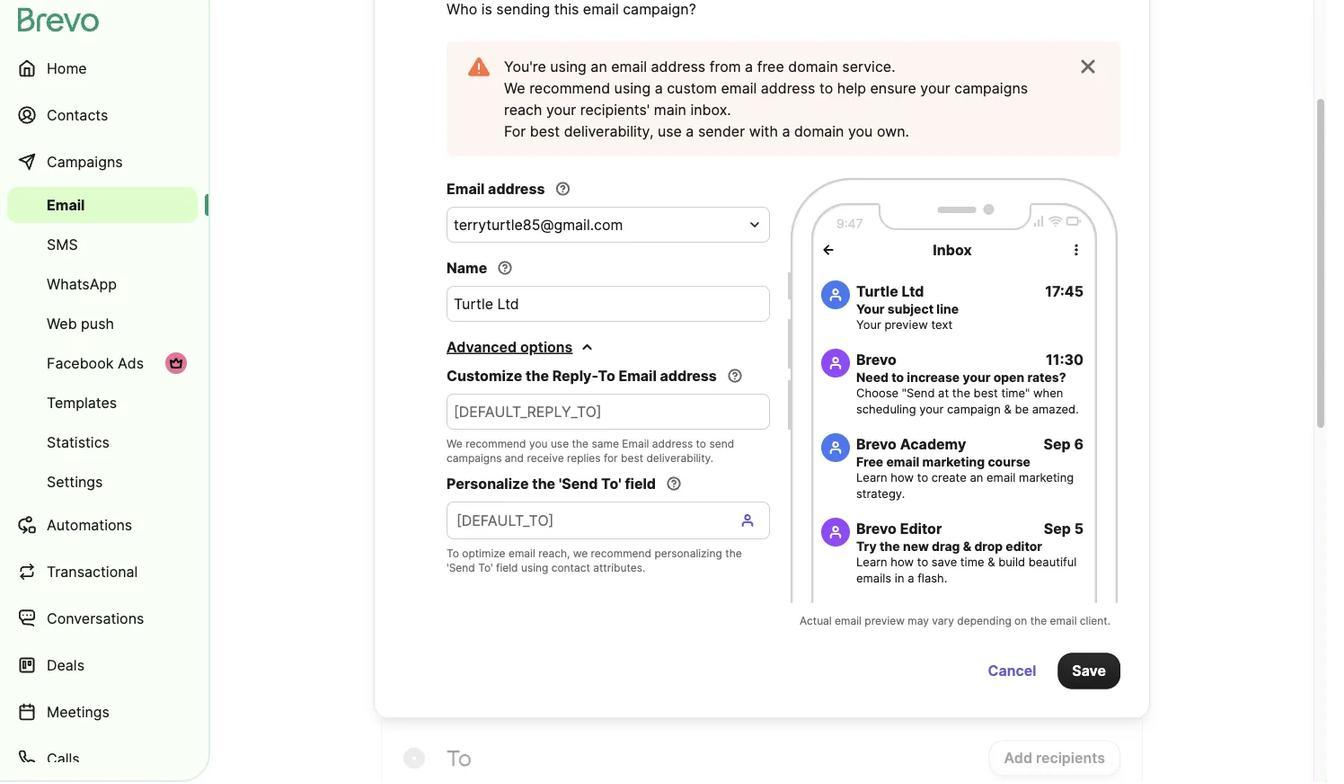 Task type: locate. For each thing, give the bounding box(es) containing it.
your down at
[[920, 402, 944, 416]]

0 vertical spatial to
[[598, 367, 616, 384]]

0 vertical spatial how
[[891, 470, 914, 484]]

best
[[530, 122, 560, 140], [974, 386, 999, 400], [621, 452, 644, 465]]

3 brevo from the top
[[857, 520, 897, 537]]

1 horizontal spatial an
[[971, 470, 984, 484]]

terryturtle85@gmail.com button
[[447, 207, 771, 243]]

conversations
[[47, 610, 144, 627]]

2 learn from the top
[[857, 555, 888, 569]]

2 vertical spatial best
[[621, 452, 644, 465]]

we up personalize
[[447, 437, 463, 450]]

1 sep from the top
[[1044, 435, 1071, 453]]

save button
[[1059, 653, 1121, 689]]

left___rvooi image
[[169, 356, 183, 370]]

2 vertical spatial brevo
[[857, 520, 897, 537]]

'send
[[559, 475, 598, 492], [447, 561, 475, 575]]

0 vertical spatial best
[[530, 122, 560, 140]]

how up in
[[891, 555, 914, 569]]

use down main
[[658, 122, 682, 140]]

domain right free
[[789, 58, 839, 75]]

1 horizontal spatial campaigns
[[955, 79, 1029, 97]]

using right you're
[[550, 58, 587, 75]]

transactional
[[47, 563, 138, 580]]

sep left 5
[[1045, 520, 1072, 537]]

and
[[505, 452, 524, 465]]

try
[[857, 539, 877, 554]]

advanced options link
[[447, 336, 595, 358]]

alert containing you're using an email address from a free domain service.
[[447, 41, 1121, 156]]

learn down try
[[857, 555, 888, 569]]

1 vertical spatial your
[[857, 317, 882, 331]]

free
[[758, 58, 785, 75]]

domain down help
[[795, 122, 845, 140]]

this
[[554, 0, 579, 18]]

to left create in the bottom right of the page
[[918, 470, 929, 484]]

the right personalizing at the bottom of the page
[[726, 547, 742, 560]]

how up strategy.
[[891, 470, 914, 484]]

2 brevo from the top
[[857, 435, 897, 453]]

you're
[[504, 58, 546, 75]]

cancel button
[[974, 653, 1051, 689]]

choose
[[857, 386, 899, 400]]

the up replies
[[572, 437, 589, 450]]

options
[[521, 338, 573, 356]]

emails
[[857, 571, 892, 585]]

your up campaign
[[963, 370, 991, 385]]

2 your from the top
[[857, 317, 882, 331]]

brevo for brevo academy
[[857, 435, 897, 453]]

2 vertical spatial &
[[988, 555, 996, 569]]

when
[[1034, 386, 1064, 400]]

& left the be
[[1005, 402, 1012, 416]]

2 horizontal spatial best
[[974, 386, 999, 400]]

1 vertical spatial an
[[971, 470, 984, 484]]

email up sms
[[47, 196, 85, 214]]

academy
[[901, 435, 967, 453]]

1 vertical spatial brevo
[[857, 435, 897, 453]]

0 vertical spatial you
[[849, 122, 873, 140]]

0 horizontal spatial best
[[530, 122, 560, 140]]

reach,
[[539, 547, 570, 560]]

service.
[[843, 58, 896, 75]]

9:47
[[837, 216, 864, 232]]

email inside email link
[[47, 196, 85, 214]]

attributes.
[[594, 561, 646, 575]]

1 vertical spatial campaigns
[[447, 452, 502, 465]]

who
[[447, 0, 478, 18]]

recipients'
[[581, 101, 650, 118]]

increase
[[907, 370, 960, 385]]

preview inside your subject line your preview text
[[885, 317, 929, 331]]

1 vertical spatial we
[[447, 437, 463, 450]]

0 horizontal spatial you
[[530, 437, 548, 450]]

statistics link
[[7, 424, 198, 460]]

email
[[583, 0, 619, 18], [612, 58, 647, 75], [721, 79, 757, 97], [887, 454, 920, 470], [987, 470, 1016, 484], [509, 547, 536, 560], [835, 614, 862, 627], [1051, 614, 1078, 627]]

1 vertical spatial to
[[447, 547, 459, 560]]

actual email preview may vary depending on the email client.
[[800, 614, 1111, 627]]

brevo up try
[[857, 520, 897, 537]]

using down reach,
[[521, 561, 549, 575]]

to up [default_reply_to] text field
[[598, 367, 616, 384]]

to down new
[[918, 555, 929, 569]]

the right on
[[1031, 614, 1048, 627]]

1 vertical spatial use
[[551, 437, 569, 450]]

use inside you're using an email address from a free domain service. we recommend using a custom email address to help ensure your campaigns reach your recipients' main inbox. for best deliverability, use a sender with a domain you own.
[[658, 122, 682, 140]]

email right this
[[583, 0, 619, 18]]

an right create in the bottom right of the page
[[971, 470, 984, 484]]

inbox
[[934, 241, 972, 258]]

1 vertical spatial how
[[891, 555, 914, 569]]

the down brevo editor
[[880, 539, 901, 554]]

brevo up "free"
[[857, 435, 897, 453]]

field down optimize at the left of the page
[[496, 561, 518, 575]]

the inside "try the new drag & drop editor learn how to save time & build beautiful emails in a flash."
[[880, 539, 901, 554]]

using up recipients'
[[615, 79, 651, 97]]

brevo up need
[[857, 351, 897, 368]]

1 vertical spatial best
[[974, 386, 999, 400]]

email left reach,
[[509, 547, 536, 560]]

calls link
[[7, 737, 198, 780]]

automations link
[[7, 503, 198, 547]]

a up main
[[655, 79, 663, 97]]

'send inside to optimize email reach, we recommend personalizing the 'send to' field using contact attributes.
[[447, 561, 475, 575]]

actual
[[800, 614, 832, 627]]

reply-
[[553, 367, 598, 384]]

0 horizontal spatial use
[[551, 437, 569, 450]]

recommend up attributes.
[[591, 547, 652, 560]]

preview left may
[[865, 614, 905, 627]]

an up recipients'
[[591, 58, 608, 75]]

marketing down sep 6
[[1020, 470, 1075, 484]]

0 vertical spatial marketing
[[923, 454, 986, 470]]

brevo for brevo editor
[[857, 520, 897, 537]]

create
[[932, 470, 967, 484]]

2 horizontal spatial &
[[1005, 402, 1012, 416]]

17:45
[[1046, 282, 1084, 300]]

line
[[937, 302, 959, 317]]

use up receive
[[551, 437, 569, 450]]

6
[[1075, 435, 1084, 453]]

address up terryturtle85@gmail.com
[[488, 180, 545, 197]]

0 horizontal spatial field
[[496, 561, 518, 575]]

own.
[[877, 122, 910, 140]]

home
[[47, 59, 87, 77]]

1 horizontal spatial we
[[504, 79, 526, 97]]

campaign?
[[623, 0, 697, 18]]

1 vertical spatial using
[[615, 79, 651, 97]]

the right at
[[953, 386, 971, 400]]

to
[[820, 79, 834, 97], [892, 370, 905, 385], [696, 437, 707, 450], [918, 470, 929, 484], [918, 555, 929, 569]]

meetings
[[47, 703, 110, 721]]

0 horizontal spatial marketing
[[923, 454, 986, 470]]

2 vertical spatial recommend
[[591, 547, 652, 560]]

marketing
[[923, 454, 986, 470], [1020, 470, 1075, 484]]

1 horizontal spatial to'
[[602, 475, 622, 492]]

help
[[838, 79, 867, 97]]

send
[[710, 437, 735, 450]]

sep
[[1044, 435, 1071, 453], [1045, 520, 1072, 537]]

to' down for
[[602, 475, 622, 492]]

1 horizontal spatial &
[[988, 555, 996, 569]]

0 horizontal spatial to
[[447, 547, 459, 560]]

time
[[961, 555, 985, 569]]

recommend inside you're using an email address from a free domain service. we recommend using a custom email address to help ensure your campaigns reach your recipients' main inbox. for best deliverability, use a sender with a domain you own.
[[530, 79, 611, 97]]

a
[[745, 58, 754, 75], [655, 79, 663, 97], [686, 122, 694, 140], [783, 122, 791, 140], [908, 571, 915, 585]]

0 horizontal spatial to'
[[478, 561, 493, 575]]

& down drop
[[988, 555, 996, 569]]

to left send at the right of the page
[[696, 437, 707, 450]]

marketing up create in the bottom right of the page
[[923, 454, 986, 470]]

1 vertical spatial field
[[496, 561, 518, 575]]

to
[[598, 367, 616, 384], [447, 547, 459, 560]]

need
[[857, 370, 889, 385]]

learn inside the free email marketing course learn how to create an email marketing strategy.
[[857, 470, 888, 484]]

0 vertical spatial campaigns
[[955, 79, 1029, 97]]

0 horizontal spatial an
[[591, 58, 608, 75]]

at
[[939, 386, 950, 400]]

the
[[526, 367, 549, 384], [953, 386, 971, 400], [572, 437, 589, 450], [532, 475, 556, 492], [880, 539, 901, 554], [726, 547, 742, 560], [1031, 614, 1048, 627]]

1 vertical spatial &
[[964, 539, 972, 554]]

sender
[[698, 122, 745, 140]]

terryturtle85@gmail.com
[[454, 216, 624, 233]]

1 brevo from the top
[[857, 351, 897, 368]]

0 vertical spatial your
[[857, 302, 885, 317]]

a right in
[[908, 571, 915, 585]]

0 vertical spatial &
[[1005, 402, 1012, 416]]

recommend up and
[[466, 437, 526, 450]]

to left help
[[820, 79, 834, 97]]

0 horizontal spatial 'send
[[447, 561, 475, 575]]

brevo
[[857, 351, 897, 368], [857, 435, 897, 453], [857, 520, 897, 537]]

'send down replies
[[559, 475, 598, 492]]

the inside we recommend you use the same email address to send campaigns and receive replies for best deliverability.
[[572, 437, 589, 450]]

how inside the free email marketing course learn how to create an email marketing strategy.
[[891, 470, 914, 484]]

to left optimize at the left of the page
[[447, 547, 459, 560]]

personalizing
[[655, 547, 723, 560]]

0 vertical spatial field
[[625, 475, 656, 492]]

the down options
[[526, 367, 549, 384]]

web push link
[[7, 306, 198, 342]]

field down deliverability.
[[625, 475, 656, 492]]

sep for sep 5
[[1045, 520, 1072, 537]]

1 horizontal spatial to
[[598, 367, 616, 384]]

learn down "free"
[[857, 470, 888, 484]]

calls
[[47, 750, 80, 767]]

0 vertical spatial recommend
[[530, 79, 611, 97]]

an inside you're using an email address from a free domain service. we recommend using a custom email address to help ensure your campaigns reach your recipients' main inbox. for best deliverability, use a sender with a domain you own.
[[591, 58, 608, 75]]

0 vertical spatial 'send
[[559, 475, 598, 492]]

1 learn from the top
[[857, 470, 888, 484]]

alert
[[447, 41, 1121, 156]]

1 horizontal spatial best
[[621, 452, 644, 465]]

your
[[857, 302, 885, 317], [857, 317, 882, 331]]

email up recipients'
[[612, 58, 647, 75]]

field
[[625, 475, 656, 492], [496, 561, 518, 575]]

deliverability,
[[564, 122, 654, 140]]

'send down optimize at the left of the page
[[447, 561, 475, 575]]

1 vertical spatial 'send
[[447, 561, 475, 575]]

sep for sep 6
[[1044, 435, 1071, 453]]

brevo academy
[[857, 435, 967, 453]]

we inside we recommend you use the same email address to send campaigns and receive replies for best deliverability.
[[447, 437, 463, 450]]

recommend down you're
[[530, 79, 611, 97]]

to' inside to optimize email reach, we recommend personalizing the 'send to' field using contact attributes.
[[478, 561, 493, 575]]

the inside 'need to increase your open rates? choose "send at the best time" when scheduling your campaign & be amazed.'
[[953, 386, 971, 400]]

1 horizontal spatial use
[[658, 122, 682, 140]]

2 how from the top
[[891, 555, 914, 569]]

subject
[[888, 302, 934, 317]]

we up reach
[[504, 79, 526, 97]]

email up name
[[447, 180, 485, 197]]

0 horizontal spatial we
[[447, 437, 463, 450]]

email right same
[[622, 437, 649, 450]]

0 vertical spatial brevo
[[857, 351, 897, 368]]

1 how from the top
[[891, 470, 914, 484]]

1 vertical spatial to'
[[478, 561, 493, 575]]

preview down subject
[[885, 317, 929, 331]]

0 horizontal spatial campaigns
[[447, 452, 502, 465]]

to' down optimize at the left of the page
[[478, 561, 493, 575]]

0 vertical spatial to'
[[602, 475, 622, 492]]

1 horizontal spatial you
[[849, 122, 873, 140]]

2 vertical spatial using
[[521, 561, 549, 575]]

address up deliverability.
[[652, 437, 693, 450]]

to up the choose
[[892, 370, 905, 385]]

email up [default_reply_to] text field
[[619, 367, 657, 384]]

0 vertical spatial use
[[658, 122, 682, 140]]

from
[[710, 58, 741, 75]]

1 horizontal spatial 'send
[[559, 475, 598, 492]]

1 vertical spatial marketing
[[1020, 470, 1075, 484]]

1 vertical spatial learn
[[857, 555, 888, 569]]

depending
[[958, 614, 1012, 627]]

None text field
[[455, 508, 728, 533]]

2 sep from the top
[[1045, 520, 1072, 537]]

1 vertical spatial you
[[530, 437, 548, 450]]

you up receive
[[530, 437, 548, 450]]

you left own.
[[849, 122, 873, 140]]

to optimize email reach, we recommend personalizing the 'send to' field using contact attributes.
[[447, 547, 742, 575]]

a inside "try the new drag & drop editor learn how to save time & build beautiful emails in a flash."
[[908, 571, 915, 585]]

your right reach
[[547, 101, 577, 118]]

automations
[[47, 516, 132, 534]]

time"
[[1002, 386, 1031, 400]]

& up time
[[964, 539, 972, 554]]

deals
[[47, 656, 85, 674]]

0 vertical spatial learn
[[857, 470, 888, 484]]

0 vertical spatial sep
[[1044, 435, 1071, 453]]

0 vertical spatial preview
[[885, 317, 929, 331]]

1 vertical spatial sep
[[1045, 520, 1072, 537]]

sep left 6
[[1044, 435, 1071, 453]]

1 horizontal spatial marketing
[[1020, 470, 1075, 484]]

0 vertical spatial an
[[591, 58, 608, 75]]

1 your from the top
[[857, 302, 885, 317]]

1 horizontal spatial using
[[550, 58, 587, 75]]

preview
[[885, 317, 929, 331], [865, 614, 905, 627]]

address down free
[[761, 79, 816, 97]]

how inside "try the new drag & drop editor learn how to save time & build beautiful emails in a flash."
[[891, 555, 914, 569]]

0 vertical spatial we
[[504, 79, 526, 97]]

email right actual
[[835, 614, 862, 627]]

whatsapp link
[[7, 266, 198, 302]]

settings link
[[7, 464, 198, 500]]

we inside you're using an email address from a free domain service. we recommend using a custom email address to help ensure your campaigns reach your recipients' main inbox. for best deliverability, use a sender with a domain you own.
[[504, 79, 526, 97]]

custom
[[667, 79, 717, 97]]

your right ensure
[[921, 79, 951, 97]]

home link
[[7, 47, 198, 90]]

0 horizontal spatial using
[[521, 561, 549, 575]]

1 vertical spatial recommend
[[466, 437, 526, 450]]



Task type: vqa. For each thing, say whether or not it's contained in the screenshot.
Segments
no



Task type: describe. For each thing, give the bounding box(es) containing it.
reach
[[504, 101, 543, 118]]

1 horizontal spatial field
[[625, 475, 656, 492]]

statistics
[[47, 433, 110, 451]]

email inside we recommend you use the same email address to send campaigns and receive replies for best deliverability.
[[622, 437, 649, 450]]

sending
[[497, 0, 550, 18]]

who is sending this email campaign?
[[447, 0, 697, 18]]

0 horizontal spatial &
[[964, 539, 972, 554]]

recommend inside to optimize email reach, we recommend personalizing the 'send to' field using contact attributes.
[[591, 547, 652, 560]]

address inside we recommend you use the same email address to send campaigns and receive replies for best deliverability.
[[652, 437, 693, 450]]

learn inside "try the new drag & drop editor learn how to save time & build beautiful emails in a flash."
[[857, 555, 888, 569]]

same
[[592, 437, 619, 450]]

replies
[[567, 452, 601, 465]]

sep 5
[[1045, 520, 1084, 537]]

open
[[994, 370, 1025, 385]]

address up send at the right of the page
[[660, 367, 717, 384]]

new
[[904, 539, 930, 554]]

to inside 'need to increase your open rates? choose "send at the best time" when scheduling your campaign & be amazed.'
[[892, 370, 905, 385]]

contact
[[552, 561, 591, 575]]

drag
[[932, 539, 961, 554]]

in
[[895, 571, 905, 585]]

best inside you're using an email address from a free domain service. we recommend using a custom email address to help ensure your campaigns reach your recipients' main inbox. for best deliverability, use a sender with a domain you own.
[[530, 122, 560, 140]]

field inside to optimize email reach, we recommend personalizing the 'send to' field using contact attributes.
[[496, 561, 518, 575]]

editor
[[1006, 539, 1043, 554]]

brevo for brevo
[[857, 351, 897, 368]]

& inside 'need to increase your open rates? choose "send at the best time" when scheduling your campaign & be amazed.'
[[1005, 402, 1012, 416]]

scheduling
[[857, 402, 917, 416]]

a left free
[[745, 58, 754, 75]]

you inside we recommend you use the same email address to send campaigns and receive replies for best deliverability.
[[530, 437, 548, 450]]

inbox.
[[691, 101, 732, 118]]

to inside "try the new drag & drop editor learn how to save time & build beautiful emails in a flash."
[[918, 555, 929, 569]]

you're using an email address from a free domain service. we recommend using a custom email address to help ensure your campaigns reach your recipients' main inbox. for best deliverability, use a sender with a domain you own.
[[504, 58, 1029, 140]]

to inside you're using an email address from a free domain service. we recommend using a custom email address to help ensure your campaigns reach your recipients' main inbox. for best deliverability, use a sender with a domain you own.
[[820, 79, 834, 97]]

0 vertical spatial using
[[550, 58, 587, 75]]

1 vertical spatial domain
[[795, 122, 845, 140]]

free
[[857, 454, 884, 470]]

for
[[604, 452, 618, 465]]

rates?
[[1028, 370, 1067, 385]]

campaign
[[948, 402, 1001, 416]]

conversations link
[[7, 597, 198, 640]]

facebook ads
[[47, 354, 144, 372]]

[DEFAULT_FROM_NAME] text field
[[447, 286, 771, 322]]

web push
[[47, 315, 114, 332]]

a down main
[[686, 122, 694, 140]]

whatsapp
[[47, 275, 117, 293]]

ads
[[118, 354, 144, 372]]

advanced
[[447, 338, 517, 356]]

to inside the free email marketing course learn how to create an email marketing strategy.
[[918, 470, 929, 484]]

[DEFAULT_REPLY_TO] text field
[[447, 394, 771, 430]]

recommend inside we recommend you use the same email address to send campaigns and receive replies for best deliverability.
[[466, 437, 526, 450]]

the down receive
[[532, 475, 556, 492]]

contacts link
[[7, 94, 198, 137]]

email down brevo academy
[[887, 454, 920, 470]]

best inside we recommend you use the same email address to send campaigns and receive replies for best deliverability.
[[621, 452, 644, 465]]

transactional link
[[7, 550, 198, 593]]

campaigns inside we recommend you use the same email address to send campaigns and receive replies for best deliverability.
[[447, 452, 502, 465]]

build
[[999, 555, 1026, 569]]

we recommend you use the same email address to send campaigns and receive replies for best deliverability.
[[447, 437, 735, 465]]

main
[[654, 101, 687, 118]]

a right with
[[783, 122, 791, 140]]

amazed.
[[1033, 402, 1080, 416]]

personalize
[[447, 475, 529, 492]]

deliverability.
[[647, 452, 714, 465]]

meetings link
[[7, 690, 198, 734]]

turtle
[[857, 282, 899, 300]]

templates
[[47, 394, 117, 411]]

for
[[504, 122, 526, 140]]

you inside you're using an email address from a free domain service. we recommend using a custom email address to help ensure your campaigns reach your recipients' main inbox. for best deliverability, use a sender with a domain you own.
[[849, 122, 873, 140]]

optimize
[[462, 547, 506, 560]]

brevo editor
[[857, 520, 943, 537]]

advanced options
[[447, 338, 573, 356]]

campaigns inside you're using an email address from a free domain service. we recommend using a custom email address to help ensure your campaigns reach your recipients' main inbox. for best deliverability, use a sender with a domain you own.
[[955, 79, 1029, 97]]

turtle ltd
[[857, 282, 925, 300]]

text
[[932, 317, 953, 331]]

to inside to optimize email reach, we recommend personalizing the 'send to' field using contact attributes.
[[447, 547, 459, 560]]

1 vertical spatial preview
[[865, 614, 905, 627]]

beautiful
[[1029, 555, 1077, 569]]

5
[[1075, 520, 1084, 537]]

drop
[[975, 539, 1003, 554]]

address up custom
[[651, 58, 706, 75]]

client.
[[1081, 614, 1111, 627]]

flash.
[[918, 571, 948, 585]]

editor
[[901, 520, 943, 537]]

ltd
[[902, 282, 925, 300]]

an inside the free email marketing course learn how to create an email marketing strategy.
[[971, 470, 984, 484]]

name
[[447, 259, 487, 276]]

email down course
[[987, 470, 1016, 484]]

to inside we recommend you use the same email address to send campaigns and receive replies for best deliverability.
[[696, 437, 707, 450]]

use inside we recommend you use the same email address to send campaigns and receive replies for best deliverability.
[[551, 437, 569, 450]]

customize
[[447, 367, 523, 384]]

email left "client."
[[1051, 614, 1078, 627]]

settings
[[47, 473, 103, 490]]

the inside to optimize email reach, we recommend personalizing the 'send to' field using contact attributes.
[[726, 547, 742, 560]]

email link
[[7, 187, 198, 223]]

"send
[[902, 386, 935, 400]]

strategy.
[[857, 486, 906, 500]]

sms
[[47, 236, 78, 253]]

email inside to optimize email reach, we recommend personalizing the 'send to' field using contact attributes.
[[509, 547, 536, 560]]

0 vertical spatial domain
[[789, 58, 839, 75]]

deals link
[[7, 644, 198, 687]]

save
[[932, 555, 958, 569]]

11:30
[[1047, 351, 1084, 368]]

try the new drag & drop editor learn how to save time & build beautiful emails in a flash.
[[857, 539, 1077, 585]]

is
[[482, 0, 493, 18]]

2 horizontal spatial using
[[615, 79, 651, 97]]

templates link
[[7, 385, 198, 421]]

email down from
[[721, 79, 757, 97]]

best inside 'need to increase your open rates? choose "send at the best time" when scheduling your campaign & be amazed.'
[[974, 386, 999, 400]]

cancel
[[989, 662, 1037, 680]]

with
[[750, 122, 779, 140]]

may
[[908, 614, 930, 627]]

contacts
[[47, 106, 108, 124]]

campaigns link
[[7, 140, 198, 183]]

using inside to optimize email reach, we recommend personalizing the 'send to' field using contact attributes.
[[521, 561, 549, 575]]



